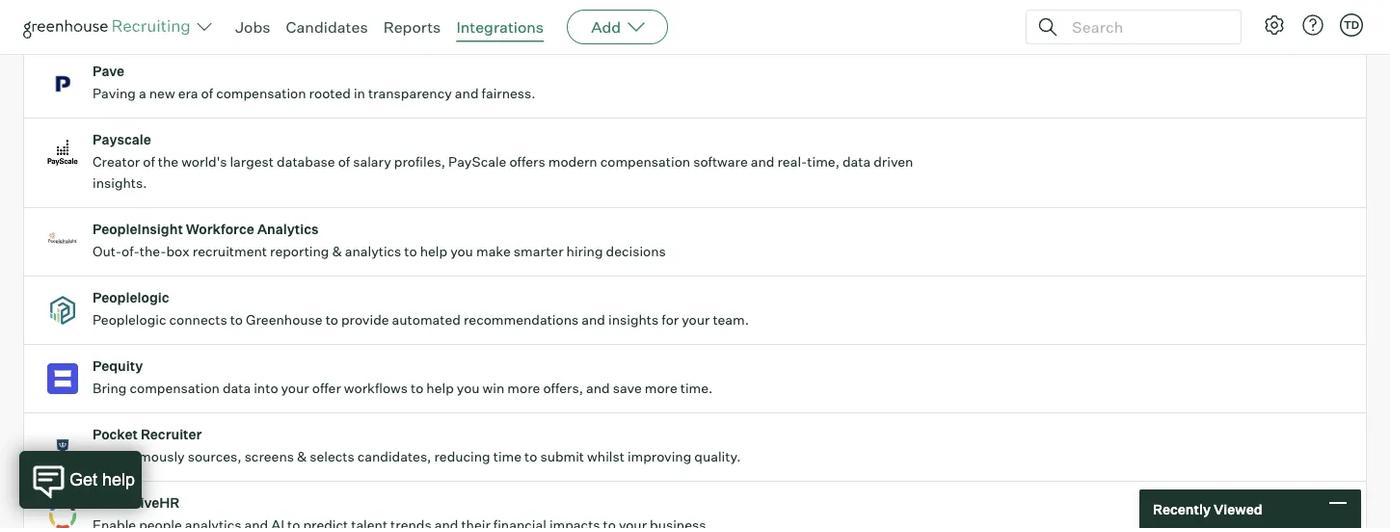 Task type: describe. For each thing, give the bounding box(es) containing it.
shortlist,
[[488, 0, 545, 12]]

configure image
[[1263, 14, 1286, 37]]

of-
[[121, 243, 140, 260]]

applicants
[[680, 0, 746, 12]]

insights
[[609, 312, 659, 329]]

in
[[354, 85, 365, 102]]

param.ai is ai-enabled recruitment solution which helps you to shortlist, screen and schedule applicants without any manual intervention. link
[[24, 0, 1366, 50]]

insights.
[[93, 175, 147, 192]]

you inside pequity bring compensation data into your offer workflows to help you win more offers, and save more time.
[[457, 380, 480, 397]]

paving
[[93, 85, 136, 102]]

td button
[[1340, 14, 1364, 37]]

compensation inside pequity bring compensation data into your offer workflows to help you win more offers, and save more time.
[[130, 380, 220, 397]]

intervention.
[[93, 17, 173, 33]]

param.ai is ai-enabled recruitment solution which helps you to shortlist, screen and schedule applicants without any manual intervention.
[[93, 0, 872, 33]]

reports link
[[383, 17, 441, 37]]

your inside pequity bring compensation data into your offer workflows to help you win more offers, and save more time.
[[281, 380, 309, 397]]

hiring
[[567, 243, 603, 260]]

add button
[[567, 10, 668, 44]]

decisions
[[606, 243, 666, 260]]

largest
[[230, 154, 274, 170]]

offers
[[510, 154, 545, 170]]

1 peoplelogic from the top
[[93, 289, 169, 306]]

smarter
[[514, 243, 564, 260]]

jobs
[[235, 17, 271, 37]]

recommendations
[[464, 312, 579, 329]]

data inside payscale creator of the world's largest database of salary profiles, payscale offers modern compensation software and real-time, data driven insights.
[[843, 154, 871, 170]]

workflows
[[344, 380, 408, 397]]

and inside "peoplelogic peoplelogic connects to greenhouse to provide automated recommendations and insights for your team."
[[582, 312, 606, 329]]

rooted
[[309, 85, 351, 102]]

transparency
[[368, 85, 452, 102]]

workforce
[[186, 221, 254, 238]]

automated
[[392, 312, 461, 329]]

2 more from the left
[[645, 380, 678, 397]]

peopleinsight workforce analytics out-of-the-box recruitment reporting & analytics to help you make smarter hiring decisions
[[93, 221, 666, 260]]

td button
[[1337, 10, 1367, 41]]

whilst
[[587, 449, 625, 465]]

integrations link
[[456, 17, 544, 37]]

time
[[493, 449, 522, 465]]

era
[[178, 85, 198, 102]]

peoplelogic peoplelogic connects to greenhouse to provide automated recommendations and insights for your team.
[[93, 289, 749, 329]]

screen
[[548, 0, 591, 12]]

quality.
[[695, 449, 741, 465]]

data inside pequity bring compensation data into your offer workflows to help you win more offers, and save more time.
[[223, 380, 251, 397]]

driven
[[874, 154, 914, 170]]

to inside pocket recruiter autonomously sources, screens & selects candidates, reducing time to submit whilst improving quality.
[[525, 449, 538, 465]]

new
[[149, 85, 175, 102]]

to inside peopleinsight workforce analytics out-of-the-box recruitment reporting & analytics to help you make smarter hiring decisions
[[404, 243, 417, 260]]

team.
[[713, 312, 749, 329]]

pequity
[[93, 358, 143, 375]]

selects
[[310, 449, 355, 465]]

and inside pave paving a new era of compensation rooted in transparency and fairness.
[[455, 85, 479, 102]]

pocket recruiter autonomously sources, screens & selects candidates, reducing time to submit whilst improving quality.
[[93, 426, 741, 465]]

candidates,
[[357, 449, 431, 465]]

analytics
[[257, 221, 319, 238]]

viewed
[[1214, 501, 1263, 518]]

add
[[591, 17, 621, 37]]

and inside pequity bring compensation data into your offer workflows to help you win more offers, and save more time.
[[586, 380, 610, 397]]

recruitment inside param.ai is ai-enabled recruitment solution which helps you to shortlist, screen and schedule applicants without any manual intervention.
[[238, 0, 313, 12]]

compensation inside pave paving a new era of compensation rooted in transparency and fairness.
[[216, 85, 306, 102]]

predictivehr link
[[24, 482, 1366, 528]]

your inside "peoplelogic peoplelogic connects to greenhouse to provide automated recommendations and insights for your team."
[[682, 312, 710, 329]]

recently viewed
[[1153, 501, 1263, 518]]

offer
[[312, 380, 341, 397]]

recently
[[1153, 501, 1211, 518]]

sources,
[[188, 449, 242, 465]]

2 horizontal spatial of
[[338, 154, 350, 170]]

2 peoplelogic from the top
[[93, 312, 166, 329]]

to inside param.ai is ai-enabled recruitment solution which helps you to shortlist, screen and schedule applicants without any manual intervention.
[[473, 0, 485, 12]]

you inside param.ai is ai-enabled recruitment solution which helps you to shortlist, screen and schedule applicants without any manual intervention.
[[447, 0, 470, 12]]

make
[[476, 243, 511, 260]]

a
[[139, 85, 146, 102]]

fairness.
[[482, 85, 536, 102]]

to left the provide
[[326, 312, 338, 329]]

the-
[[140, 243, 166, 260]]

without
[[749, 0, 797, 12]]

the
[[158, 154, 179, 170]]



Task type: locate. For each thing, give the bounding box(es) containing it.
you inside peopleinsight workforce analytics out-of-the-box recruitment reporting & analytics to help you make smarter hiring decisions
[[451, 243, 473, 260]]

pave
[[93, 63, 125, 80]]

help left win
[[427, 380, 454, 397]]

integrations
[[456, 17, 544, 37]]

to right analytics
[[404, 243, 417, 260]]

database
[[277, 154, 335, 170]]

peoplelogic up pequity
[[93, 312, 166, 329]]

and
[[593, 0, 617, 12], [455, 85, 479, 102], [751, 154, 775, 170], [582, 312, 606, 329], [586, 380, 610, 397]]

0 vertical spatial you
[[447, 0, 470, 12]]

screens
[[245, 449, 294, 465]]

autonomously
[[93, 449, 185, 465]]

jobs link
[[235, 17, 271, 37]]

which
[[369, 0, 407, 12]]

0 vertical spatial compensation
[[216, 85, 306, 102]]

and left save
[[586, 380, 610, 397]]

1 horizontal spatial more
[[645, 380, 678, 397]]

greenhouse recruiting image
[[23, 15, 197, 39]]

provide
[[341, 312, 389, 329]]

0 horizontal spatial of
[[143, 154, 155, 170]]

2 vertical spatial compensation
[[130, 380, 220, 397]]

1 vertical spatial data
[[223, 380, 251, 397]]

peoplelogic down of-
[[93, 289, 169, 306]]

and left fairness.
[[455, 85, 479, 102]]

helps
[[409, 0, 444, 12]]

recruitment
[[238, 0, 313, 12], [193, 243, 267, 260]]

and inside param.ai is ai-enabled recruitment solution which helps you to shortlist, screen and schedule applicants without any manual intervention.
[[593, 0, 617, 12]]

box
[[166, 243, 190, 260]]

help inside peopleinsight workforce analytics out-of-the-box recruitment reporting & analytics to help you make smarter hiring decisions
[[420, 243, 448, 260]]

of left salary
[[338, 154, 350, 170]]

to inside pequity bring compensation data into your offer workflows to help you win more offers, and save more time.
[[411, 380, 424, 397]]

and inside payscale creator of the world's largest database of salary profiles, payscale offers modern compensation software and real-time, data driven insights.
[[751, 154, 775, 170]]

0 horizontal spatial data
[[223, 380, 251, 397]]

creator
[[93, 154, 140, 170]]

2 vertical spatial you
[[457, 380, 480, 397]]

Search text field
[[1068, 13, 1224, 41]]

pequity bring compensation data into your offer workflows to help you win more offers, and save more time.
[[93, 358, 713, 397]]

1 horizontal spatial of
[[201, 85, 213, 102]]

into
[[254, 380, 278, 397]]

data
[[843, 154, 871, 170], [223, 380, 251, 397]]

more
[[508, 380, 540, 397], [645, 380, 678, 397]]

to right connects
[[230, 312, 243, 329]]

help inside pequity bring compensation data into your offer workflows to help you win more offers, and save more time.
[[427, 380, 454, 397]]

save
[[613, 380, 642, 397]]

0 vertical spatial recruitment
[[238, 0, 313, 12]]

0 vertical spatial peoplelogic
[[93, 289, 169, 306]]

more right win
[[508, 380, 540, 397]]

is
[[152, 0, 162, 12]]

compensation up the recruiter
[[130, 380, 220, 397]]

candidates
[[286, 17, 368, 37]]

you right 'helps'
[[447, 0, 470, 12]]

of right era
[[201, 85, 213, 102]]

modern
[[548, 154, 598, 170]]

offers,
[[543, 380, 583, 397]]

0 horizontal spatial &
[[297, 449, 307, 465]]

to up integrations link
[[473, 0, 485, 12]]

1 vertical spatial you
[[451, 243, 473, 260]]

greenhouse
[[246, 312, 323, 329]]

enabled
[[185, 0, 235, 12]]

to right time
[[525, 449, 538, 465]]

peoplelogic
[[93, 289, 169, 306], [93, 312, 166, 329]]

recruitment up jobs link
[[238, 0, 313, 12]]

connects
[[169, 312, 227, 329]]

pocket
[[93, 426, 138, 443]]

pave paving a new era of compensation rooted in transparency and fairness.
[[93, 63, 536, 102]]

0 vertical spatial your
[[682, 312, 710, 329]]

reports
[[383, 17, 441, 37]]

of left the
[[143, 154, 155, 170]]

help up "peoplelogic peoplelogic connects to greenhouse to provide automated recommendations and insights for your team."
[[420, 243, 448, 260]]

0 vertical spatial &
[[332, 243, 342, 260]]

any
[[800, 0, 823, 12]]

1 more from the left
[[508, 380, 540, 397]]

you left win
[[457, 380, 480, 397]]

time,
[[807, 154, 840, 170]]

more right save
[[645, 380, 678, 397]]

0 vertical spatial help
[[420, 243, 448, 260]]

reducing
[[434, 449, 491, 465]]

recruiter
[[141, 426, 202, 443]]

your right into
[[281, 380, 309, 397]]

and left the real-
[[751, 154, 775, 170]]

payscale
[[93, 131, 151, 148]]

data left into
[[223, 380, 251, 397]]

& left analytics
[[332, 243, 342, 260]]

manual
[[825, 0, 872, 12]]

compensation down jobs link
[[216, 85, 306, 102]]

and up add
[[593, 0, 617, 12]]

for
[[662, 312, 679, 329]]

1 vertical spatial help
[[427, 380, 454, 397]]

to right workflows
[[411, 380, 424, 397]]

peopleinsight
[[93, 221, 183, 238]]

to
[[473, 0, 485, 12], [404, 243, 417, 260], [230, 312, 243, 329], [326, 312, 338, 329], [411, 380, 424, 397], [525, 449, 538, 465]]

0 vertical spatial data
[[843, 154, 871, 170]]

compensation right modern at top
[[601, 154, 691, 170]]

ai-
[[165, 0, 185, 12]]

you left make
[[451, 243, 473, 260]]

and left insights
[[582, 312, 606, 329]]

profiles,
[[394, 154, 446, 170]]

& left selects in the bottom left of the page
[[297, 449, 307, 465]]

1 vertical spatial peoplelogic
[[93, 312, 166, 329]]

1 vertical spatial compensation
[[601, 154, 691, 170]]

win
[[483, 380, 505, 397]]

payscale
[[448, 154, 507, 170]]

compensation
[[216, 85, 306, 102], [601, 154, 691, 170], [130, 380, 220, 397]]

reporting
[[270, 243, 329, 260]]

recruitment inside peopleinsight workforce analytics out-of-the-box recruitment reporting & analytics to help you make smarter hiring decisions
[[193, 243, 267, 260]]

bring
[[93, 380, 127, 397]]

schedule
[[620, 0, 677, 12]]

your right the for
[[682, 312, 710, 329]]

td
[[1344, 18, 1360, 31]]

&
[[332, 243, 342, 260], [297, 449, 307, 465]]

analytics
[[345, 243, 401, 260]]

submit
[[540, 449, 584, 465]]

improving
[[628, 449, 692, 465]]

world's
[[181, 154, 227, 170]]

out-
[[93, 243, 121, 260]]

data right time, on the right top of page
[[843, 154, 871, 170]]

compensation inside payscale creator of the world's largest database of salary profiles, payscale offers modern compensation software and real-time, data driven insights.
[[601, 154, 691, 170]]

help
[[420, 243, 448, 260], [427, 380, 454, 397]]

1 horizontal spatial data
[[843, 154, 871, 170]]

software
[[694, 154, 748, 170]]

& inside peopleinsight workforce analytics out-of-the-box recruitment reporting & analytics to help you make smarter hiring decisions
[[332, 243, 342, 260]]

of
[[201, 85, 213, 102], [143, 154, 155, 170], [338, 154, 350, 170]]

salary
[[353, 154, 391, 170]]

1 horizontal spatial &
[[332, 243, 342, 260]]

1 vertical spatial recruitment
[[193, 243, 267, 260]]

1 vertical spatial &
[[297, 449, 307, 465]]

real-
[[778, 154, 808, 170]]

recruitment down workforce
[[193, 243, 267, 260]]

& inside pocket recruiter autonomously sources, screens & selects candidates, reducing time to submit whilst improving quality.
[[297, 449, 307, 465]]

0 horizontal spatial more
[[508, 380, 540, 397]]

1 vertical spatial your
[[281, 380, 309, 397]]

param.ai
[[93, 0, 149, 12]]

you
[[447, 0, 470, 12], [451, 243, 473, 260], [457, 380, 480, 397]]

1 horizontal spatial your
[[682, 312, 710, 329]]

0 horizontal spatial your
[[281, 380, 309, 397]]

of inside pave paving a new era of compensation rooted in transparency and fairness.
[[201, 85, 213, 102]]

candidates link
[[286, 17, 368, 37]]



Task type: vqa. For each thing, say whether or not it's contained in the screenshot.
+ Add another
no



